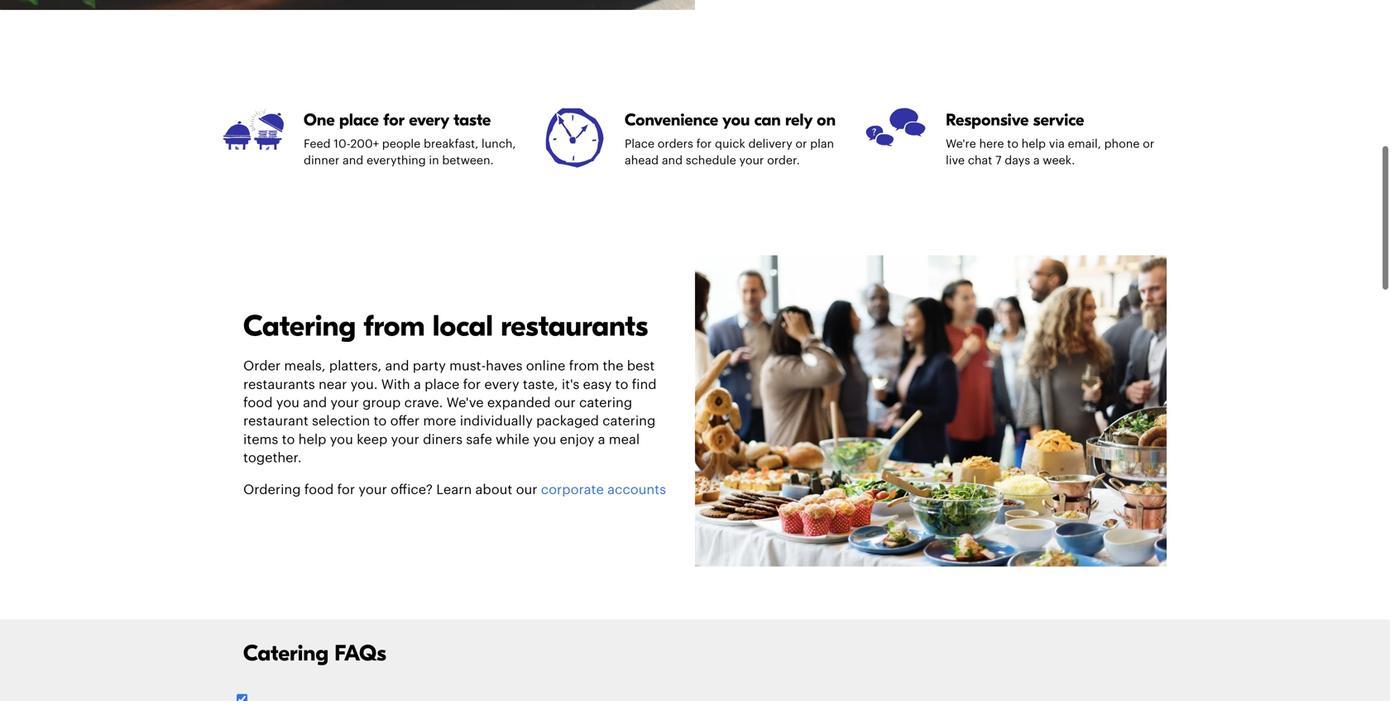 Task type: vqa. For each thing, say whether or not it's contained in the screenshot.
Cold Refreshments inside tab
no



Task type: describe. For each thing, give the bounding box(es) containing it.
to down restaurant
[[282, 433, 295, 446]]

meals,
[[284, 360, 326, 373]]

convenience you can rely on place orders for quick delivery or plan ahead and schedule your order.
[[625, 110, 836, 167]]

order
[[243, 360, 281, 373]]

your left office?
[[359, 483, 387, 496]]

schedule
[[686, 155, 736, 167]]

service
[[1034, 110, 1085, 130]]

near
[[319, 378, 347, 391]]

breakfast,
[[424, 138, 479, 150]]

can
[[755, 110, 781, 130]]

dinner
[[304, 155, 340, 167]]

for inside order meals, platters, and party must-haves online from the best restaurants near you. with a place for every taste, it's easy to find food you and your group crave. we've expanded our catering restaurant selection to offer more individually packaged catering items to help you keep your diners safe while you enjoy a meal together.
[[463, 378, 481, 391]]

email,
[[1068, 138, 1102, 150]]

more
[[423, 415, 456, 428]]

here
[[980, 138, 1004, 150]]

quick
[[715, 138, 746, 150]]

feed
[[304, 138, 331, 150]]

convenience
[[625, 110, 719, 130]]

via
[[1049, 138, 1065, 150]]

and down near
[[303, 396, 327, 410]]

you.
[[351, 378, 378, 391]]

place
[[625, 138, 655, 150]]

you up restaurant
[[276, 396, 300, 410]]

1 vertical spatial our
[[516, 483, 538, 496]]

from inside order meals, platters, and party must-haves online from the best restaurants near you. with a place for every taste, it's easy to find food you and your group crave. we've expanded our catering restaurant selection to offer more individually packaged catering items to help you keep your diners safe while you enjoy a meal together.
[[569, 360, 599, 373]]

responsive
[[946, 110, 1029, 130]]

days
[[1005, 155, 1031, 167]]

food inside order meals, platters, and party must-haves online from the best restaurants near you. with a place for every taste, it's easy to find food you and your group crave. we've expanded our catering restaurant selection to offer more individually packaged catering items to help you keep your diners safe while you enjoy a meal together.
[[243, 396, 273, 410]]

rely
[[785, 110, 813, 130]]

ordering
[[243, 483, 301, 496]]

plan
[[810, 138, 834, 150]]

group
[[363, 396, 401, 410]]

and up with
[[385, 360, 409, 373]]

offer
[[390, 415, 420, 428]]

our inside order meals, platters, and party must-haves online from the best restaurants near you. with a place for every taste, it's easy to find food you and your group crave. we've expanded our catering restaurant selection to offer more individually packaged catering items to help you keep your diners safe while you enjoy a meal together.
[[554, 396, 576, 410]]

1 vertical spatial catering
[[603, 415, 656, 428]]

for left office?
[[337, 483, 355, 496]]

haves
[[486, 360, 523, 373]]

safe
[[466, 433, 492, 446]]

catering serving container illustrations image
[[223, 108, 284, 168]]

selection
[[312, 415, 370, 428]]

clock illustrations image
[[545, 108, 605, 168]]

1 horizontal spatial food
[[304, 483, 334, 496]]

crave.
[[404, 396, 443, 410]]

individually
[[460, 415, 533, 428]]

catering for catering from local restaurants
[[243, 309, 356, 344]]

meal
[[609, 433, 640, 446]]

with
[[381, 378, 410, 391]]

faqs
[[334, 640, 386, 667]]

in
[[429, 155, 439, 167]]

every inside one place for every taste feed 10-200+ people breakfast, lunch, dinner and everything in between.
[[409, 110, 449, 130]]

we've
[[447, 396, 484, 410]]

catering for catering faqs
[[243, 640, 329, 667]]

to inside responsive service we're here to help via email, phone or live chat 7 days a week.
[[1007, 138, 1019, 150]]

one
[[304, 110, 335, 130]]

restaurant
[[243, 415, 309, 428]]

and inside one place for every taste feed 10-200+ people breakfast, lunch, dinner and everything in between.
[[343, 155, 364, 167]]

for inside one place for every taste feed 10-200+ people breakfast, lunch, dinner and everything in between.
[[383, 110, 405, 130]]

easy
[[583, 378, 612, 391]]

platters,
[[329, 360, 382, 373]]

catering faqs
[[243, 640, 386, 667]]

ahead
[[625, 155, 659, 167]]

you down selection
[[330, 433, 353, 446]]

must-
[[450, 360, 486, 373]]

a inside responsive service we're here to help via email, phone or live chat 7 days a week.
[[1034, 155, 1040, 167]]

responsive service we're here to help via email, phone or live chat 7 days a week.
[[946, 110, 1155, 167]]

enjoy
[[560, 433, 595, 446]]



Task type: locate. For each thing, give the bounding box(es) containing it.
to down group
[[374, 415, 387, 428]]

online
[[526, 360, 566, 373]]

your down 'offer'
[[391, 433, 420, 446]]

place up "200+"
[[339, 110, 379, 130]]

1 horizontal spatial from
[[569, 360, 599, 373]]

1 vertical spatial restaurants
[[243, 378, 315, 391]]

you
[[723, 110, 750, 130], [276, 396, 300, 410], [330, 433, 353, 446], [533, 433, 556, 446]]

diners
[[423, 433, 463, 446]]

0 vertical spatial from
[[364, 309, 425, 344]]

1 horizontal spatial every
[[485, 378, 519, 391]]

0 vertical spatial every
[[409, 110, 449, 130]]

10-
[[334, 138, 350, 150]]

and down '10-'
[[343, 155, 364, 167]]

2 horizontal spatial a
[[1034, 155, 1040, 167]]

0 horizontal spatial from
[[364, 309, 425, 344]]

help left via at the top right of page
[[1022, 138, 1046, 150]]

200+
[[350, 138, 379, 150]]

0 vertical spatial restaurants
[[501, 309, 648, 344]]

every down haves
[[485, 378, 519, 391]]

0 horizontal spatial a
[[414, 378, 421, 391]]

0 horizontal spatial restaurants
[[243, 378, 315, 391]]

orders
[[658, 138, 694, 150]]

for down must-
[[463, 378, 481, 391]]

restaurants
[[501, 309, 648, 344], [243, 378, 315, 391]]

for up people
[[383, 110, 405, 130]]

order meals, platters, and party must-haves online from the best restaurants near you. with a place for every taste, it's easy to find food you and your group crave. we've expanded our catering restaurant selection to offer more individually packaged catering items to help you keep your diners safe while you enjoy a meal together.
[[243, 360, 657, 465]]

1 horizontal spatial restaurants
[[501, 309, 648, 344]]

0 horizontal spatial food
[[243, 396, 273, 410]]

chat
[[968, 155, 993, 167]]

1 horizontal spatial a
[[598, 433, 605, 446]]

your down delivery
[[740, 155, 764, 167]]

local
[[433, 309, 493, 344]]

0 horizontal spatial or
[[796, 138, 807, 150]]

to
[[1007, 138, 1019, 150], [615, 378, 629, 391], [374, 415, 387, 428], [282, 433, 295, 446]]

best
[[627, 360, 655, 373]]

phone
[[1105, 138, 1140, 150]]

7
[[996, 155, 1002, 167]]

corporate accounts link
[[541, 483, 666, 496]]

food right the ordering
[[304, 483, 334, 496]]

place inside order meals, platters, and party must-haves online from the best restaurants near you. with a place for every taste, it's easy to find food you and your group crave. we've expanded our catering restaurant selection to offer more individually packaged catering items to help you keep your diners safe while you enjoy a meal together.
[[425, 378, 460, 391]]

help inside responsive service we're here to help via email, phone or live chat 7 days a week.
[[1022, 138, 1046, 150]]

you up quick
[[723, 110, 750, 130]]

1 catering from the top
[[243, 309, 356, 344]]

a left 'meal'
[[598, 433, 605, 446]]

0 vertical spatial place
[[339, 110, 379, 130]]

1 vertical spatial from
[[569, 360, 599, 373]]

party
[[413, 360, 446, 373]]

help down selection
[[299, 433, 326, 446]]

None checkbox
[[237, 694, 247, 701]]

week.
[[1043, 155, 1075, 167]]

and
[[343, 155, 364, 167], [662, 155, 683, 167], [385, 360, 409, 373], [303, 396, 327, 410]]

items
[[243, 433, 278, 446]]

1 horizontal spatial place
[[425, 378, 460, 391]]

every
[[409, 110, 449, 130], [485, 378, 519, 391]]

our
[[554, 396, 576, 410], [516, 483, 538, 496]]

while
[[496, 433, 530, 446]]

catering
[[579, 396, 633, 410], [603, 415, 656, 428]]

restaurants inside order meals, platters, and party must-haves online from the best restaurants near you. with a place for every taste, it's easy to find food you and your group crave. we've expanded our catering restaurant selection to offer more individually packaged catering items to help you keep your diners safe while you enjoy a meal together.
[[243, 378, 315, 391]]

0 vertical spatial help
[[1022, 138, 1046, 150]]

for up 'schedule' in the top of the page
[[697, 138, 712, 150]]

or inside responsive service we're here to help via email, phone or live chat 7 days a week.
[[1143, 138, 1155, 150]]

catering
[[243, 309, 356, 344], [243, 640, 329, 667]]

it's
[[562, 378, 580, 391]]

1 or from the left
[[796, 138, 807, 150]]

2 catering from the top
[[243, 640, 329, 667]]

catering from local restaurants
[[243, 309, 648, 344]]

the
[[603, 360, 624, 373]]

0 horizontal spatial every
[[409, 110, 449, 130]]

we're
[[946, 138, 976, 150]]

help
[[1022, 138, 1046, 150], [299, 433, 326, 446]]

0 horizontal spatial our
[[516, 483, 538, 496]]

live
[[946, 155, 965, 167]]

every inside order meals, platters, and party must-haves online from the best restaurants near you. with a place for every taste, it's easy to find food you and your group crave. we've expanded our catering restaurant selection to offer more individually packaged catering items to help you keep your diners safe while you enjoy a meal together.
[[485, 378, 519, 391]]

find
[[632, 378, 657, 391]]

expanded
[[487, 396, 551, 410]]

2 vertical spatial a
[[598, 433, 605, 446]]

every up breakfast,
[[409, 110, 449, 130]]

for
[[383, 110, 405, 130], [697, 138, 712, 150], [463, 378, 481, 391], [337, 483, 355, 496]]

learn
[[436, 483, 472, 496]]

from up easy
[[569, 360, 599, 373]]

from up party
[[364, 309, 425, 344]]

from
[[364, 309, 425, 344], [569, 360, 599, 373]]

order.
[[767, 155, 800, 167]]

to up days on the top right of page
[[1007, 138, 1019, 150]]

or inside convenience you can rely on place orders for quick delivery or plan ahead and schedule your order.
[[796, 138, 807, 150]]

a right days on the top right of page
[[1034, 155, 1040, 167]]

our up packaged
[[554, 396, 576, 410]]

on
[[817, 110, 836, 130]]

our right about
[[516, 483, 538, 496]]

everything
[[367, 155, 426, 167]]

catering left faqs
[[243, 640, 329, 667]]

0 horizontal spatial help
[[299, 433, 326, 446]]

1 horizontal spatial help
[[1022, 138, 1046, 150]]

food up restaurant
[[243, 396, 273, 410]]

your inside convenience you can rely on place orders for quick delivery or plan ahead and schedule your order.
[[740, 155, 764, 167]]

you inside convenience you can rely on place orders for quick delivery or plan ahead and schedule your order.
[[723, 110, 750, 130]]

taste
[[454, 110, 491, 130]]

you down packaged
[[533, 433, 556, 446]]

packaged
[[536, 415, 599, 428]]

1 vertical spatial every
[[485, 378, 519, 391]]

corporate
[[541, 483, 604, 496]]

place inside one place for every taste feed 10-200+ people breakfast, lunch, dinner and everything in between.
[[339, 110, 379, 130]]

0 horizontal spatial place
[[339, 110, 379, 130]]

catering down easy
[[579, 396, 633, 410]]

place down party
[[425, 378, 460, 391]]

accounts
[[608, 483, 666, 496]]

0 vertical spatial catering
[[579, 396, 633, 410]]

and inside convenience you can rely on place orders for quick delivery or plan ahead and schedule your order.
[[662, 155, 683, 167]]

help inside order meals, platters, and party must-haves online from the best restaurants near you. with a place for every taste, it's easy to find food you and your group crave. we've expanded our catering restaurant selection to offer more individually packaged catering items to help you keep your diners safe while you enjoy a meal together.
[[299, 433, 326, 446]]

together.
[[243, 452, 302, 465]]

or right "phone" in the top of the page
[[1143, 138, 1155, 150]]

place
[[339, 110, 379, 130], [425, 378, 460, 391]]

1 vertical spatial food
[[304, 483, 334, 496]]

a
[[1034, 155, 1040, 167], [414, 378, 421, 391], [598, 433, 605, 446]]

about
[[476, 483, 513, 496]]

0 vertical spatial food
[[243, 396, 273, 410]]

0 vertical spatial a
[[1034, 155, 1040, 167]]

ordering food for your office? learn about our corporate accounts
[[243, 483, 666, 496]]

or left plan
[[796, 138, 807, 150]]

2 or from the left
[[1143, 138, 1155, 150]]

1 horizontal spatial or
[[1143, 138, 1155, 150]]

food
[[243, 396, 273, 410], [304, 483, 334, 496]]

people
[[382, 138, 421, 150]]

restaurants up online
[[501, 309, 648, 344]]

lunch,
[[482, 138, 516, 150]]

keep
[[357, 433, 388, 446]]

1 vertical spatial help
[[299, 433, 326, 446]]

1 vertical spatial a
[[414, 378, 421, 391]]

your up selection
[[331, 396, 359, 410]]

one place for every taste feed 10-200+ people breakfast, lunch, dinner and everything in between.
[[304, 110, 516, 167]]

to down the
[[615, 378, 629, 391]]

catering up 'meal'
[[603, 415, 656, 428]]

a up crave.
[[414, 378, 421, 391]]

office?
[[391, 483, 433, 496]]

speech balloon illustrations image
[[866, 108, 926, 168]]

1 vertical spatial place
[[425, 378, 460, 391]]

1 vertical spatial catering
[[243, 640, 329, 667]]

between.
[[442, 155, 494, 167]]

taste,
[[523, 378, 558, 391]]

1 horizontal spatial our
[[554, 396, 576, 410]]

for inside convenience you can rely on place orders for quick delivery or plan ahead and schedule your order.
[[697, 138, 712, 150]]

and down orders
[[662, 155, 683, 167]]

catering up meals,
[[243, 309, 356, 344]]

0 vertical spatial catering
[[243, 309, 356, 344]]

restaurants down "order"
[[243, 378, 315, 391]]

0 vertical spatial our
[[554, 396, 576, 410]]

your
[[740, 155, 764, 167], [331, 396, 359, 410], [391, 433, 420, 446], [359, 483, 387, 496]]

delivery
[[749, 138, 793, 150]]



